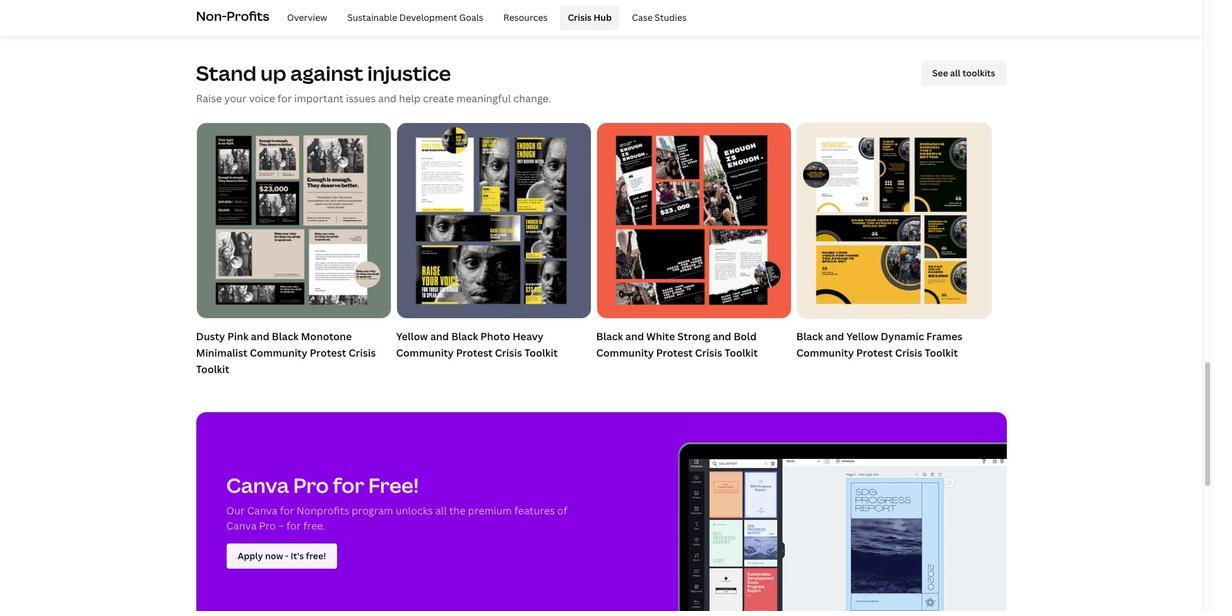 Task type: describe. For each thing, give the bounding box(es) containing it.
frames for toolkit
[[726, 0, 762, 8]]

screen shot 2021-02-04 at 11.53.40 am image
[[688, 459, 1007, 611]]

case
[[632, 11, 653, 23]]

meaningful
[[456, 92, 511, 106]]

toolkit inside green monotone minimalist famine/poverty crisis toolkit
[[506, 10, 540, 24]]

crisis inside dusty pink and black monotone minimalist community protest crisis toolkit
[[349, 346, 376, 360]]

1 vertical spatial canva
[[247, 504, 277, 518]]

green strong and bold famine/poverty crisis toolkit
[[196, 0, 388, 24]]

crisis inside green and white dynamic frames famine/poverty crisis toolkit
[[677, 10, 704, 24]]

issues
[[346, 92, 376, 106]]

free.
[[303, 519, 325, 533]]

features
[[514, 504, 555, 518]]

white for crisis
[[649, 0, 678, 8]]

black inside dusty pink and black monotone minimalist community protest crisis toolkit
[[272, 330, 299, 344]]

famine/poverty inside green and white dynamic frames famine/poverty crisis toolkit
[[596, 10, 675, 24]]

dynamic for toolkit
[[681, 0, 724, 8]]

create
[[423, 92, 454, 106]]

free!
[[368, 472, 419, 499]]

toolkit inside black and white strong and bold community protest crisis toolkit
[[725, 346, 758, 360]]

and inside yellow and black photo heavy community protest crisis toolkit
[[430, 330, 449, 344]]

protest inside the black and yellow dynamic frames community protest crisis toolkit
[[856, 346, 893, 360]]

21 image
[[397, 123, 591, 318]]

and inside the black and yellow dynamic frames community protest crisis toolkit
[[825, 330, 844, 344]]

crisis hub link
[[560, 5, 619, 30]]

black inside yellow and black photo heavy community protest crisis toolkit
[[451, 330, 478, 344]]

our
[[226, 504, 245, 518]]

toolkit inside green and white dynamic frames famine/poverty crisis toolkit
[[707, 10, 740, 24]]

raise
[[196, 92, 222, 106]]

yellow inside the black and yellow dynamic frames community protest crisis toolkit
[[846, 330, 878, 344]]

black and yellow dynamic frames community protest crisis toolkit link
[[796, 123, 991, 364]]

black and white strong and bold community protest crisis toolkit link
[[596, 123, 791, 364]]

2 vertical spatial canva
[[226, 519, 257, 533]]

against
[[290, 60, 363, 87]]

yellow inside yellow and black photo heavy community protest crisis toolkit
[[396, 330, 428, 344]]

famine/poverty inside green monotone minimalist famine/poverty crisis toolkit
[[396, 10, 475, 24]]

canva pro for free! our canva for nonprofits program unlocks all the premium features of canva pro – for free.
[[226, 472, 567, 533]]

protest inside black and white strong and bold community protest crisis toolkit
[[656, 346, 693, 360]]

of
[[557, 504, 567, 518]]

nonprofits
[[297, 504, 349, 518]]

green for green monotone minimalist famine/poverty crisis toolkit
[[396, 0, 426, 8]]

for up the –
[[280, 504, 294, 518]]

resources
[[504, 11, 548, 23]]

white for community
[[646, 330, 675, 344]]

toolkit inside dusty pink and black monotone minimalist community protest crisis toolkit
[[196, 362, 229, 376]]

all
[[435, 504, 447, 518]]

green strong and bold famine/poverty crisis toolkit link
[[196, 0, 391, 28]]

yellow and black photo heavy community protest crisis toolkit link
[[396, 123, 591, 364]]

dynamic for crisis
[[881, 330, 924, 344]]

case studies link
[[624, 5, 694, 30]]

green and white dynamic frames famine/poverty crisis toolkit link
[[596, 0, 791, 28]]

crisis inside green monotone minimalist famine/poverty crisis toolkit
[[477, 10, 504, 24]]

black inside black and white strong and bold community protest crisis toolkit
[[596, 330, 623, 344]]

green monotone minimalist famine/poverty crisis toolkit
[[396, 0, 540, 24]]

yellow and black photo heavy community protest crisis toolkit
[[396, 330, 558, 360]]

sustainable development goals
[[347, 11, 483, 23]]

photo
[[480, 330, 510, 344]]

community inside black and white strong and bold community protest crisis toolkit
[[596, 346, 654, 360]]

and inside dusty pink and black monotone minimalist community protest crisis toolkit
[[251, 330, 269, 344]]

overview link
[[279, 5, 335, 30]]

–
[[278, 519, 284, 533]]

0 vertical spatial canva
[[226, 472, 289, 499]]

green for green strong and bold famine/poverty crisis toolkit
[[196, 0, 226, 8]]

and inside stand up against injustice raise your voice for important issues and help create meaningful change.
[[378, 92, 397, 106]]

dusty pink and black monotone minimalist community protest crisis toolkit link
[[196, 123, 391, 380]]

help
[[399, 92, 421, 106]]



Task type: locate. For each thing, give the bounding box(es) containing it.
toolkit inside yellow and black photo heavy community protest crisis toolkit
[[524, 346, 558, 360]]

for up program
[[333, 472, 364, 499]]

4 protest from the left
[[856, 346, 893, 360]]

and inside green and white dynamic frames famine/poverty crisis toolkit
[[628, 0, 647, 8]]

for inside stand up against injustice raise your voice for important issues and help create meaningful change.
[[277, 92, 292, 106]]

protest inside yellow and black photo heavy community protest crisis toolkit
[[456, 346, 493, 360]]

black and white strong and bold community protest crisis toolkit
[[596, 330, 758, 360]]

green up hub
[[596, 0, 626, 8]]

1 vertical spatial dynamic
[[881, 330, 924, 344]]

bold
[[285, 0, 307, 8], [734, 330, 757, 344]]

menu bar
[[274, 5, 694, 30]]

2 community from the left
[[396, 346, 454, 360]]

development
[[399, 11, 457, 23]]

1 horizontal spatial bold
[[734, 330, 757, 344]]

crisis
[[196, 10, 223, 24], [477, 10, 504, 24], [677, 10, 704, 24], [568, 11, 592, 23], [349, 346, 376, 360], [495, 346, 522, 360], [695, 346, 722, 360], [895, 346, 922, 360]]

1 protest from the left
[[310, 346, 346, 360]]

strong inside black and white strong and bold community protest crisis toolkit
[[677, 330, 710, 344]]

sustainable
[[347, 11, 397, 23]]

stand
[[196, 60, 256, 87]]

1 horizontal spatial dynamic
[[881, 330, 924, 344]]

important
[[294, 92, 344, 106]]

toolkit inside the green strong and bold famine/poverty crisis toolkit
[[226, 10, 259, 24]]

crisis inside the green strong and bold famine/poverty crisis toolkit
[[196, 10, 223, 24]]

resources link
[[496, 5, 555, 30]]

canva right our
[[247, 504, 277, 518]]

community inside yellow and black photo heavy community protest crisis toolkit
[[396, 346, 454, 360]]

0 horizontal spatial pro
[[259, 519, 276, 533]]

community
[[250, 346, 308, 360], [396, 346, 454, 360], [596, 346, 654, 360], [796, 346, 854, 360]]

black
[[272, 330, 299, 344], [451, 330, 478, 344], [596, 330, 623, 344], [796, 330, 823, 344]]

22 image
[[197, 123, 390, 318]]

1 black from the left
[[272, 330, 299, 344]]

crisis inside yellow and black photo heavy community protest crisis toolkit
[[495, 346, 522, 360]]

1 horizontal spatial famine/poverty
[[396, 10, 475, 24]]

0 vertical spatial bold
[[285, 0, 307, 8]]

4 community from the left
[[796, 346, 854, 360]]

0 horizontal spatial dynamic
[[681, 0, 724, 8]]

change.
[[513, 92, 551, 106]]

1 community from the left
[[250, 346, 308, 360]]

3 black from the left
[[596, 330, 623, 344]]

minimalist inside green monotone minimalist famine/poverty crisis toolkit
[[482, 0, 533, 8]]

2 protest from the left
[[456, 346, 493, 360]]

23 image
[[797, 123, 991, 318]]

strong
[[228, 0, 261, 8], [677, 330, 710, 344]]

stand up against injustice raise your voice for important issues and help create meaningful change.
[[196, 60, 551, 106]]

studies
[[655, 11, 687, 23]]

sustainable development goals link
[[340, 5, 491, 30]]

green
[[196, 0, 226, 8], [396, 0, 426, 8], [596, 0, 626, 8]]

overview
[[287, 11, 327, 23]]

0 vertical spatial pro
[[293, 472, 329, 499]]

unlocks
[[396, 504, 433, 518]]

non-profits
[[196, 7, 269, 24]]

1 yellow from the left
[[396, 330, 428, 344]]

black inside the black and yellow dynamic frames community protest crisis toolkit
[[796, 330, 823, 344]]

dusty pink and black monotone minimalist community protest crisis toolkit
[[196, 330, 376, 376]]

4 black from the left
[[796, 330, 823, 344]]

toolkit inside the black and yellow dynamic frames community protest crisis toolkit
[[925, 346, 958, 360]]

non-
[[196, 7, 227, 24]]

minimalist up resources
[[482, 0, 533, 8]]

1 horizontal spatial pro
[[293, 472, 329, 499]]

pro
[[293, 472, 329, 499], [259, 519, 276, 533]]

white inside black and white strong and bold community protest crisis toolkit
[[646, 330, 675, 344]]

green and white dynamic frames famine/poverty crisis toolkit
[[596, 0, 762, 24]]

3 green from the left
[[596, 0, 626, 8]]

2 yellow from the left
[[846, 330, 878, 344]]

monotone inside dusty pink and black monotone minimalist community protest crisis toolkit
[[301, 330, 352, 344]]

famine/poverty
[[310, 0, 388, 8], [396, 10, 475, 24], [596, 10, 675, 24]]

green for green and white dynamic frames famine/poverty crisis toolkit
[[596, 0, 626, 8]]

hub
[[594, 11, 612, 23]]

your
[[224, 92, 247, 106]]

yellow
[[396, 330, 428, 344], [846, 330, 878, 344]]

1 green from the left
[[196, 0, 226, 8]]

and
[[264, 0, 282, 8], [628, 0, 647, 8], [378, 92, 397, 106], [251, 330, 269, 344], [430, 330, 449, 344], [625, 330, 644, 344], [713, 330, 731, 344], [825, 330, 844, 344]]

0 horizontal spatial frames
[[726, 0, 762, 8]]

crisis hub
[[568, 11, 612, 23]]

frames inside green and white dynamic frames famine/poverty crisis toolkit
[[726, 0, 762, 8]]

0 horizontal spatial monotone
[[301, 330, 352, 344]]

green inside green monotone minimalist famine/poverty crisis toolkit
[[396, 0, 426, 8]]

community inside dusty pink and black monotone minimalist community protest crisis toolkit
[[250, 346, 308, 360]]

1 vertical spatial frames
[[926, 330, 962, 344]]

1 horizontal spatial strong
[[677, 330, 710, 344]]

menu bar containing overview
[[274, 5, 694, 30]]

0 horizontal spatial yellow
[[396, 330, 428, 344]]

1 vertical spatial monotone
[[301, 330, 352, 344]]

crisis inside crisis hub link
[[568, 11, 592, 23]]

0 vertical spatial strong
[[228, 0, 261, 8]]

minimalist inside dusty pink and black monotone minimalist community protest crisis toolkit
[[196, 346, 247, 360]]

case studies
[[632, 11, 687, 23]]

dynamic
[[681, 0, 724, 8], [881, 330, 924, 344]]

canva up our
[[226, 472, 289, 499]]

1 horizontal spatial green
[[396, 0, 426, 8]]

monotone
[[428, 0, 479, 8], [301, 330, 352, 344]]

up
[[261, 60, 286, 87]]

1 horizontal spatial frames
[[926, 330, 962, 344]]

2 black from the left
[[451, 330, 478, 344]]

0 horizontal spatial green
[[196, 0, 226, 8]]

2 horizontal spatial green
[[596, 0, 626, 8]]

green inside green and white dynamic frames famine/poverty crisis toolkit
[[596, 0, 626, 8]]

famine/poverty inside the green strong and bold famine/poverty crisis toolkit
[[310, 0, 388, 8]]

frames inside the black and yellow dynamic frames community protest crisis toolkit
[[926, 330, 962, 344]]

bold inside the green strong and bold famine/poverty crisis toolkit
[[285, 0, 307, 8]]

green inside the green strong and bold famine/poverty crisis toolkit
[[196, 0, 226, 8]]

1 vertical spatial bold
[[734, 330, 757, 344]]

the
[[449, 504, 466, 518]]

0 horizontal spatial famine/poverty
[[310, 0, 388, 8]]

voice
[[249, 92, 275, 106]]

0 horizontal spatial strong
[[228, 0, 261, 8]]

profits
[[227, 7, 269, 24]]

for right voice
[[277, 92, 292, 106]]

1 vertical spatial minimalist
[[196, 346, 247, 360]]

pro up nonprofits
[[293, 472, 329, 499]]

1 horizontal spatial yellow
[[846, 330, 878, 344]]

dusty
[[196, 330, 225, 344]]

frames
[[726, 0, 762, 8], [926, 330, 962, 344]]

goals
[[459, 11, 483, 23]]

pro left the –
[[259, 519, 276, 533]]

dynamic inside the black and yellow dynamic frames community protest crisis toolkit
[[881, 330, 924, 344]]

pink
[[227, 330, 249, 344]]

community inside the black and yellow dynamic frames community protest crisis toolkit
[[796, 346, 854, 360]]

injustice
[[367, 60, 451, 87]]

3 protest from the left
[[656, 346, 693, 360]]

1 horizontal spatial minimalist
[[482, 0, 533, 8]]

black and yellow dynamic frames community protest crisis toolkit
[[796, 330, 962, 360]]

0 vertical spatial dynamic
[[681, 0, 724, 8]]

crisis inside the black and yellow dynamic frames community protest crisis toolkit
[[895, 346, 922, 360]]

3 community from the left
[[596, 346, 654, 360]]

and inside the green strong and bold famine/poverty crisis toolkit
[[264, 0, 282, 8]]

minimalist down dusty at the left bottom of page
[[196, 346, 247, 360]]

2 horizontal spatial famine/poverty
[[596, 10, 675, 24]]

2 green from the left
[[396, 0, 426, 8]]

0 horizontal spatial minimalist
[[196, 346, 247, 360]]

premium
[[468, 504, 512, 518]]

green left profits
[[196, 0, 226, 8]]

1 horizontal spatial monotone
[[428, 0, 479, 8]]

white inside green and white dynamic frames famine/poverty crisis toolkit
[[649, 0, 678, 8]]

for right the –
[[286, 519, 301, 533]]

for
[[277, 92, 292, 106], [333, 472, 364, 499], [280, 504, 294, 518], [286, 519, 301, 533]]

protest inside dusty pink and black monotone minimalist community protest crisis toolkit
[[310, 346, 346, 360]]

program
[[352, 504, 393, 518]]

bold inside black and white strong and bold community protest crisis toolkit
[[734, 330, 757, 344]]

green up "sustainable development goals"
[[396, 0, 426, 8]]

1 vertical spatial white
[[646, 330, 675, 344]]

green monotone minimalist famine/poverty crisis toolkit link
[[396, 0, 591, 28]]

24 image
[[597, 123, 791, 318]]

1 vertical spatial pro
[[259, 519, 276, 533]]

minimalist
[[482, 0, 533, 8], [196, 346, 247, 360]]

canva
[[226, 472, 289, 499], [247, 504, 277, 518], [226, 519, 257, 533]]

canva down our
[[226, 519, 257, 533]]

crisis inside black and white strong and bold community protest crisis toolkit
[[695, 346, 722, 360]]

frames for crisis
[[926, 330, 962, 344]]

0 vertical spatial frames
[[726, 0, 762, 8]]

strong inside the green strong and bold famine/poverty crisis toolkit
[[228, 0, 261, 8]]

monotone inside green monotone minimalist famine/poverty crisis toolkit
[[428, 0, 479, 8]]

0 vertical spatial white
[[649, 0, 678, 8]]

heavy
[[513, 330, 544, 344]]

dynamic inside green and white dynamic frames famine/poverty crisis toolkit
[[681, 0, 724, 8]]

toolkit
[[226, 10, 259, 24], [506, 10, 540, 24], [707, 10, 740, 24], [524, 346, 558, 360], [725, 346, 758, 360], [925, 346, 958, 360], [196, 362, 229, 376]]

0 vertical spatial minimalist
[[482, 0, 533, 8]]

white
[[649, 0, 678, 8], [646, 330, 675, 344]]

0 vertical spatial monotone
[[428, 0, 479, 8]]

1 vertical spatial strong
[[677, 330, 710, 344]]

0 horizontal spatial bold
[[285, 0, 307, 8]]

protest
[[310, 346, 346, 360], [456, 346, 493, 360], [656, 346, 693, 360], [856, 346, 893, 360]]



Task type: vqa. For each thing, say whether or not it's contained in the screenshot.
space
no



